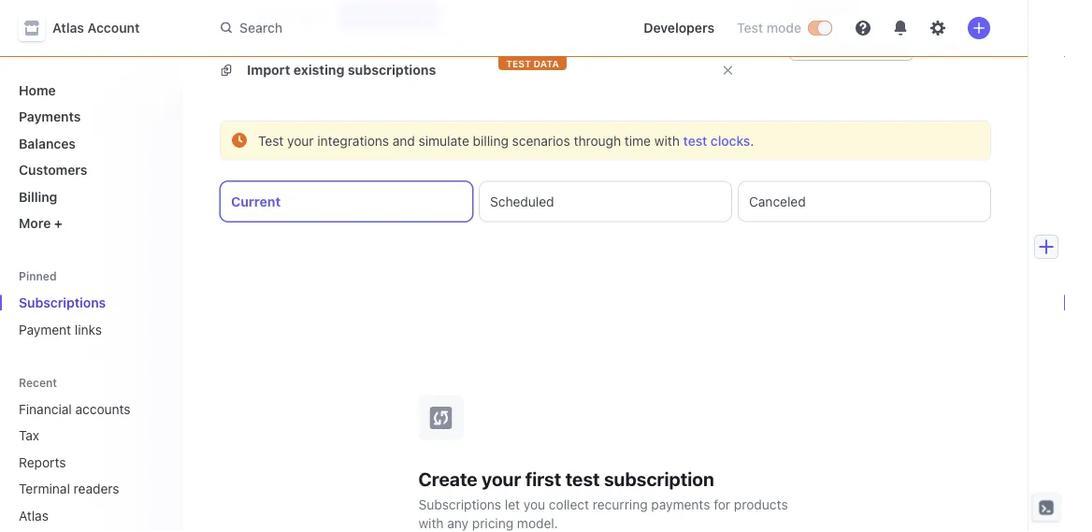 Task type: locate. For each thing, give the bounding box(es) containing it.
to
[[855, 39, 868, 54]]

through
[[574, 133, 621, 148]]

with left any
[[419, 516, 444, 531]]

model.
[[517, 516, 558, 531]]

pinned navigation links element
[[11, 261, 172, 345]]

recurring
[[593, 497, 648, 513]]

test
[[683, 133, 707, 148], [566, 468, 600, 490]]

financial
[[19, 401, 72, 417]]

0 vertical spatial more
[[293, 8, 324, 23]]

more
[[19, 216, 51, 231]]

1 vertical spatial with
[[419, 516, 444, 531]]

1 horizontal spatial test
[[737, 20, 763, 36]]

0 horizontal spatial learn more link
[[247, 3, 332, 29]]

more right search
[[293, 8, 324, 23]]

link
[[391, 8, 413, 23]]

pricing
[[472, 516, 514, 531]]

atlas inside recent element
[[19, 508, 49, 523]]

create for your
[[419, 468, 478, 490]]

1 horizontal spatial create
[[419, 468, 478, 490]]

0 vertical spatial learn
[[254, 8, 289, 23]]

0 horizontal spatial more
[[293, 8, 324, 23]]

atlas down 'terminal'
[[19, 508, 49, 523]]

0 horizontal spatial atlas
[[19, 508, 49, 523]]

Search text field
[[210, 11, 614, 45]]

0 vertical spatial create
[[347, 8, 388, 23]]

more
[[293, 8, 324, 23], [959, 39, 991, 54]]

1 vertical spatial test
[[566, 468, 600, 490]]

create inside create your first test subscription subscriptions let you collect recurring payments for products with any pricing model.
[[419, 468, 478, 490]]

with
[[655, 133, 680, 148], [419, 516, 444, 531]]

balances link
[[11, 128, 168, 159]]

create up any
[[419, 468, 478, 490]]

reports link
[[11, 447, 142, 478]]

learn more
[[254, 8, 324, 23], [921, 39, 991, 54]]

atlas inside button
[[52, 20, 84, 36]]

test for test mode
[[737, 20, 763, 36]]

reports
[[19, 455, 66, 470]]

financial accounts
[[19, 401, 131, 417]]

1 horizontal spatial subscriptions
[[419, 497, 501, 513]]

more right scale
[[959, 39, 991, 54]]

1 vertical spatial atlas
[[19, 508, 49, 523]]

create link link
[[339, 3, 439, 29]]

0 vertical spatial learn more link
[[247, 3, 332, 29]]

account
[[88, 20, 140, 36]]

1 horizontal spatial with
[[655, 133, 680, 148]]

tab list
[[221, 182, 991, 221]]

subscriptions inside pinned element
[[19, 295, 106, 311]]

accounts
[[75, 401, 131, 417]]

developers
[[644, 20, 715, 36]]

test left clocks
[[683, 133, 707, 148]]

subscriptions up "payment links"
[[19, 295, 106, 311]]

test up current
[[258, 133, 284, 148]]

collect
[[549, 497, 589, 513]]

subscriptions up any
[[419, 497, 501, 513]]

upgrade to scale button
[[790, 34, 913, 60]]

your up let
[[482, 468, 521, 490]]

data
[[534, 58, 559, 69]]

1 horizontal spatial atlas
[[52, 20, 84, 36]]

learn more link down settings icon on the top
[[921, 37, 991, 56]]

test clocks link
[[683, 133, 750, 148]]

subscriptions inside create your first test subscription subscriptions let you collect recurring payments for products with any pricing model.
[[419, 497, 501, 513]]

terminal readers link
[[11, 474, 142, 504]]

learn down settings icon on the top
[[921, 39, 955, 54]]

atlas left account
[[52, 20, 84, 36]]

1 vertical spatial your
[[482, 468, 521, 490]]

svg image
[[421, 10, 432, 22]]

help image
[[856, 21, 871, 36]]

mode
[[767, 20, 802, 36]]

subscriptions
[[19, 295, 106, 311], [419, 497, 501, 513]]

pinned element
[[11, 288, 168, 345]]

with right time in the top of the page
[[655, 133, 680, 148]]

1 horizontal spatial learn
[[921, 39, 955, 54]]

atlas for atlas account
[[52, 20, 84, 36]]

you
[[524, 497, 545, 513]]

subscription
[[604, 468, 715, 490]]

create left link
[[347, 8, 388, 23]]

1 vertical spatial learn more link
[[921, 37, 991, 56]]

1 horizontal spatial your
[[482, 468, 521, 490]]

your left integrations
[[287, 133, 314, 148]]

and
[[393, 133, 415, 148]]

test for test your integrations and simulate billing scenarios through time with test clocks .
[[258, 133, 284, 148]]

0 horizontal spatial with
[[419, 516, 444, 531]]

upgrade to scale
[[797, 39, 906, 54]]

create
[[347, 8, 388, 23], [419, 468, 478, 490]]

create your first test subscription subscriptions let you collect recurring payments for products with any pricing model.
[[419, 468, 788, 531]]

Search search field
[[210, 11, 614, 45]]

0 vertical spatial atlas
[[52, 20, 84, 36]]

0 vertical spatial your
[[287, 133, 314, 148]]

billing
[[473, 133, 509, 148]]

atlas account
[[52, 20, 140, 36]]

0 vertical spatial test
[[683, 133, 707, 148]]

payment
[[19, 322, 71, 337]]

1 vertical spatial test
[[258, 133, 284, 148]]

products
[[734, 497, 788, 513]]

0 vertical spatial learn more
[[254, 8, 324, 23]]

your
[[287, 133, 314, 148], [482, 468, 521, 490]]

test
[[737, 20, 763, 36], [258, 133, 284, 148]]

learn more link up the import
[[247, 3, 332, 29]]

atlas
[[52, 20, 84, 36], [19, 508, 49, 523]]

payment links link
[[11, 314, 168, 345]]

learn more down settings icon on the top
[[921, 39, 991, 54]]

0 horizontal spatial subscriptions
[[19, 295, 106, 311]]

with inside create your first test subscription subscriptions let you collect recurring payments for products with any pricing model.
[[419, 516, 444, 531]]

let
[[505, 497, 520, 513]]

learn
[[254, 8, 289, 23], [921, 39, 955, 54]]

learn more link
[[247, 3, 332, 29], [921, 37, 991, 56]]

1 vertical spatial learn
[[921, 39, 955, 54]]

1 vertical spatial more
[[959, 39, 991, 54]]

1 vertical spatial learn more
[[921, 39, 991, 54]]

1 horizontal spatial learn more
[[921, 39, 991, 54]]

1 vertical spatial create
[[419, 468, 478, 490]]

0 horizontal spatial your
[[287, 133, 314, 148]]

0 vertical spatial test
[[737, 20, 763, 36]]

0 horizontal spatial test
[[258, 133, 284, 148]]

financial accounts link
[[11, 394, 142, 424]]

core navigation links element
[[11, 75, 168, 239]]

test left mode
[[737, 20, 763, 36]]

clocks
[[711, 133, 750, 148]]

balances
[[19, 136, 76, 151]]

0 horizontal spatial test
[[566, 468, 600, 490]]

0 vertical spatial subscriptions
[[19, 295, 106, 311]]

0 horizontal spatial create
[[347, 8, 388, 23]]

1 vertical spatial subscriptions
[[419, 497, 501, 513]]

test data
[[506, 58, 559, 69]]

subscriptions
[[348, 62, 436, 78]]

your inside create your first test subscription subscriptions let you collect recurring payments for products with any pricing model.
[[482, 468, 521, 490]]

+
[[54, 216, 63, 231]]

learn more up the import
[[254, 8, 324, 23]]

atlas account button
[[19, 15, 158, 41]]

tax link
[[11, 420, 142, 451]]

learn up the import
[[254, 8, 289, 23]]

simulate
[[419, 133, 469, 148]]

test up collect
[[566, 468, 600, 490]]

scheduled
[[490, 194, 554, 209]]

upgrade
[[797, 39, 852, 54]]

import
[[247, 62, 290, 78]]

canceled
[[749, 194, 806, 209]]



Task type: vqa. For each thing, say whether or not it's contained in the screenshot.
rightmost issuing
no



Task type: describe. For each thing, give the bounding box(es) containing it.
payments
[[19, 109, 81, 124]]

atlas for atlas
[[19, 508, 49, 523]]

customers
[[19, 162, 87, 178]]

payments link
[[11, 101, 168, 132]]

terminal
[[19, 481, 70, 497]]

.
[[750, 133, 754, 148]]

0 horizontal spatial learn
[[254, 8, 289, 23]]

home link
[[11, 75, 168, 105]]

0 vertical spatial with
[[655, 133, 680, 148]]

integrations
[[317, 133, 389, 148]]

1 horizontal spatial test
[[683, 133, 707, 148]]

billing
[[19, 189, 57, 204]]

your for test
[[287, 133, 314, 148]]

settings image
[[931, 21, 946, 36]]

customers link
[[11, 155, 168, 185]]

billing link
[[11, 181, 168, 212]]

links
[[75, 322, 102, 337]]

scheduled button
[[480, 182, 731, 221]]

scenarios
[[512, 133, 570, 148]]

payments
[[651, 497, 710, 513]]

terminal readers
[[19, 481, 119, 497]]

tax
[[19, 428, 39, 443]]

1 horizontal spatial more
[[959, 39, 991, 54]]

tab list containing current
[[221, 182, 991, 221]]

any
[[447, 516, 469, 531]]

test your integrations and simulate billing scenarios through time with test clocks .
[[258, 133, 754, 148]]

create for link
[[347, 8, 388, 23]]

import existing subscriptions button
[[221, 61, 440, 80]]

recent navigation links element
[[0, 367, 183, 531]]

test mode
[[737, 20, 802, 36]]

readers
[[74, 481, 119, 497]]

test
[[506, 58, 531, 69]]

atlas link
[[11, 500, 142, 531]]

payment links
[[19, 322, 102, 337]]

time
[[625, 133, 651, 148]]

0 horizontal spatial learn more
[[254, 8, 324, 23]]

existing
[[294, 62, 345, 78]]

more +
[[19, 216, 63, 231]]

pinned
[[19, 270, 57, 283]]

svg image
[[221, 65, 232, 76]]

subscriptions link
[[11, 288, 168, 318]]

search
[[239, 20, 283, 35]]

recent element
[[0, 394, 183, 531]]

import existing subscriptions
[[247, 62, 436, 78]]

home
[[19, 82, 56, 98]]

scale
[[871, 39, 906, 54]]

current button
[[221, 182, 472, 221]]

recent
[[19, 376, 57, 389]]

for
[[714, 497, 731, 513]]

create link
[[347, 8, 413, 23]]

developers link
[[636, 13, 722, 43]]

canceled button
[[739, 182, 991, 221]]

current
[[231, 194, 281, 209]]

test inside create your first test subscription subscriptions let you collect recurring payments for products with any pricing model.
[[566, 468, 600, 490]]

1 horizontal spatial learn more link
[[921, 37, 991, 56]]

first
[[525, 468, 561, 490]]

your for create
[[482, 468, 521, 490]]



